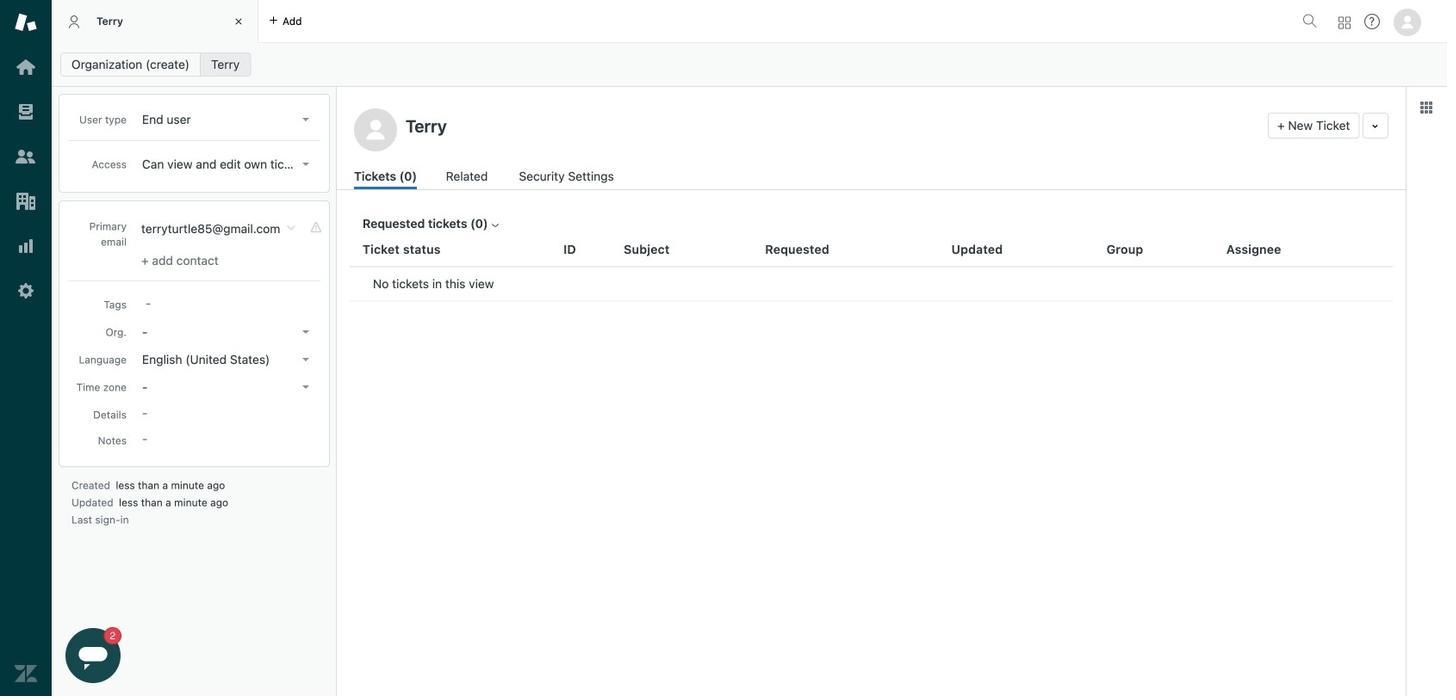 Task type: locate. For each thing, give the bounding box(es) containing it.
arrow down image
[[302, 331, 309, 334], [302, 386, 309, 389]]

get help image
[[1364, 14, 1380, 29]]

0 vertical spatial arrow down image
[[302, 331, 309, 334]]

1 arrow down image from the top
[[302, 118, 309, 121]]

None text field
[[401, 113, 1261, 139]]

admin image
[[15, 280, 37, 302]]

tab
[[52, 0, 258, 43]]

reporting image
[[15, 235, 37, 258]]

main element
[[0, 0, 52, 697]]

1 vertical spatial arrow down image
[[302, 163, 309, 166]]

customers image
[[15, 146, 37, 168]]

arrow down image
[[302, 118, 309, 121], [302, 163, 309, 166], [302, 358, 309, 362]]

get started image
[[15, 56, 37, 78]]

1 vertical spatial arrow down image
[[302, 386, 309, 389]]

grid
[[337, 233, 1406, 697]]

0 vertical spatial arrow down image
[[302, 118, 309, 121]]

2 vertical spatial arrow down image
[[302, 358, 309, 362]]



Task type: describe. For each thing, give the bounding box(es) containing it.
- field
[[139, 294, 316, 313]]

2 arrow down image from the top
[[302, 163, 309, 166]]

3 arrow down image from the top
[[302, 358, 309, 362]]

1 arrow down image from the top
[[302, 331, 309, 334]]

zendesk support image
[[15, 11, 37, 34]]

zendesk products image
[[1339, 17, 1351, 29]]

zendesk image
[[15, 663, 37, 686]]

views image
[[15, 101, 37, 123]]

apps image
[[1420, 101, 1433, 115]]

close image
[[230, 13, 247, 30]]

secondary element
[[52, 47, 1447, 82]]

tabs tab list
[[52, 0, 1296, 43]]

organizations image
[[15, 190, 37, 213]]

2 arrow down image from the top
[[302, 386, 309, 389]]



Task type: vqa. For each thing, say whether or not it's contained in the screenshot.
tabs tab list
yes



